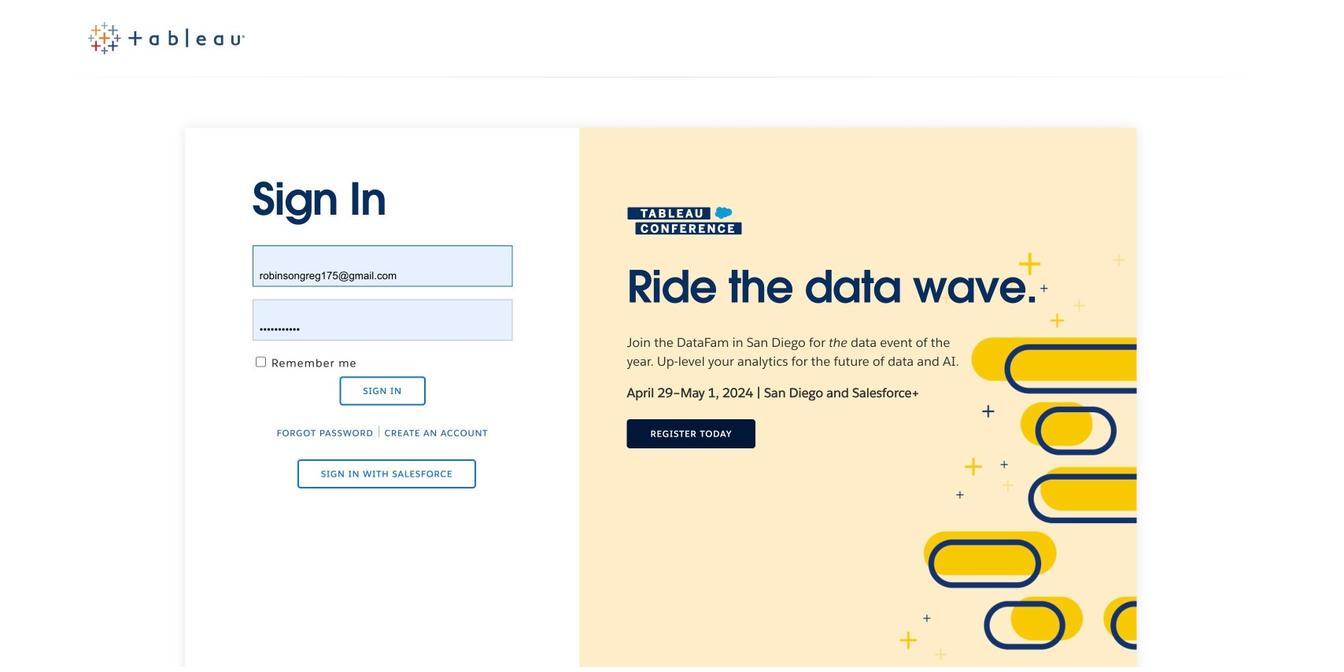 Task type: locate. For each thing, give the bounding box(es) containing it.
tableau conference image
[[627, 207, 743, 236]]

None checkbox
[[256, 357, 266, 367]]



Task type: describe. For each thing, give the bounding box(es) containing it.
tableau software image
[[88, 22, 245, 55]]

Password password field
[[252, 300, 513, 341]]

Email email field
[[252, 246, 513, 287]]



